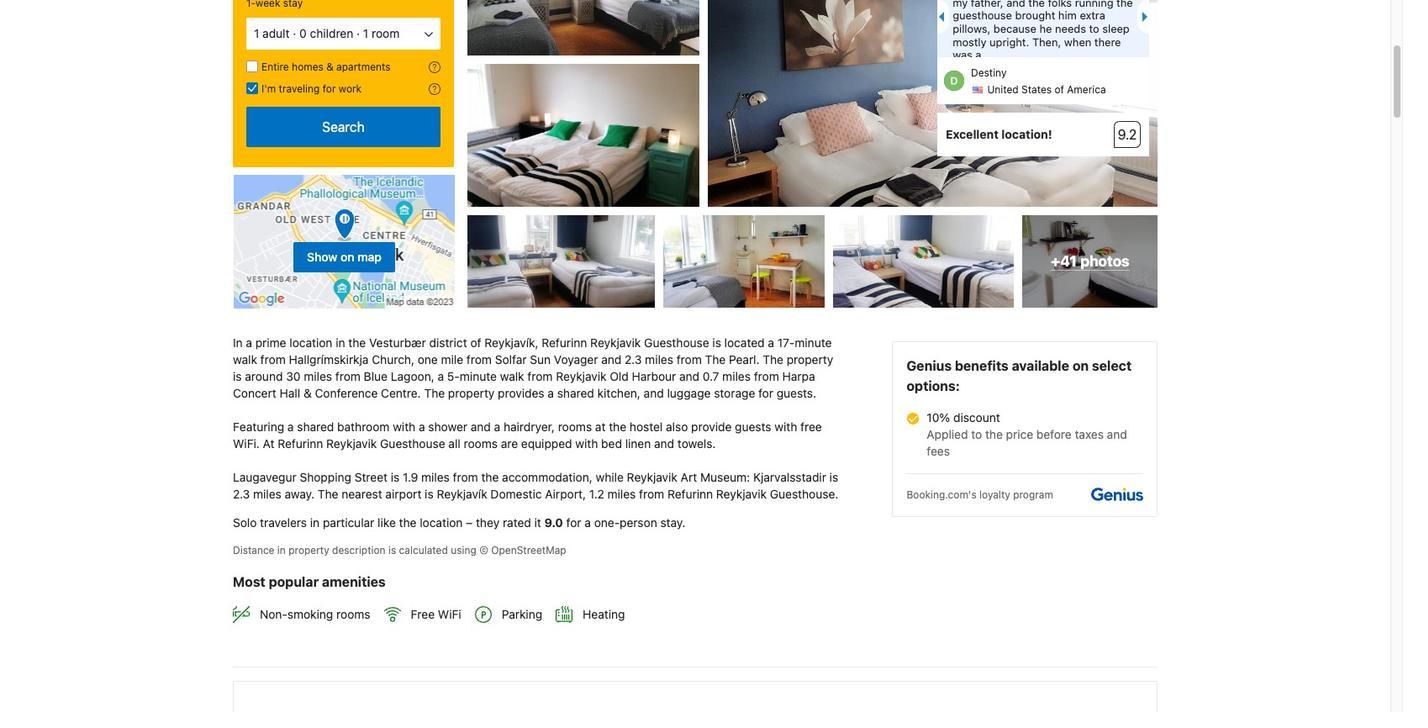 Task type: vqa. For each thing, say whether or not it's contained in the screenshot.
SEE AVAILABILITY button corresponding to Guest reviews
no



Task type: describe. For each thing, give the bounding box(es) containing it.
next image
[[1142, 12, 1153, 22]]

excellent location!
[[946, 127, 1052, 141]]

free
[[411, 607, 435, 622]]

reykjavík
[[437, 487, 487, 501]]

is up the concert
[[233, 369, 242, 383]]

around
[[245, 369, 283, 383]]

& inside the search section
[[326, 61, 334, 73]]

for inside in a prime location in the vesturbær district of reykjavík, refurinn reykjavik guesthouse is located a 17-minute walk from hallgrímskirkja church, one mile from solfar sun voyager and 2.3 miles from the pearl. the property is around 30 miles from blue lagoon, a 5-minute walk from reykjavik old harbour and 0.7 miles from harpa concert hall & conference centre. the property provides a shared kitchen, and luggage storage for guests. featuring a shared bathroom with a shower and a hairdryer, rooms at the hostel also provide guests with free wifi. at refurinn reykjavik guesthouse all rooms are equipped with bed linen and towels. laugavegur shopping street is 1.9 miles from the accommodation, while reykjavik art museum: kjarvalsstadir is 2.3 miles away. the nearest airport is reykjavík domestic airport, 1.2 miles from refurinn reykjavik guesthouse.
[[758, 386, 773, 400]]

children
[[310, 26, 353, 40]]

apartments
[[336, 61, 391, 73]]

a left the hairdryer,
[[494, 420, 500, 434]]

reykjavik down linen
[[627, 470, 677, 484]]

airport,
[[545, 487, 586, 501]]

and down also in the left of the page
[[654, 436, 674, 451]]

lagoon,
[[391, 369, 434, 383]]

popular
[[269, 574, 319, 589]]

harpa
[[782, 369, 815, 383]]

program
[[1013, 489, 1053, 501]]

applied
[[927, 427, 968, 441]]

smoking
[[287, 607, 333, 622]]

5-
[[447, 369, 460, 383]]

traveling
[[279, 82, 320, 95]]

from down sun
[[527, 369, 553, 383]]

0 vertical spatial shared
[[557, 386, 594, 400]]

and up old
[[601, 352, 621, 367]]

reykjavik down bathroom
[[326, 436, 377, 451]]

most
[[233, 574, 265, 589]]

they
[[476, 515, 499, 530]]

shopping
[[300, 470, 351, 484]]

provides
[[498, 386, 544, 400]]

miles up the harbour
[[645, 352, 673, 367]]

one-
[[594, 515, 620, 530]]

i'm traveling for work
[[261, 82, 362, 95]]

centre.
[[381, 386, 421, 400]]

1 horizontal spatial walk
[[500, 369, 524, 383]]

before
[[1036, 427, 1072, 441]]

particular
[[323, 515, 374, 530]]

concert
[[233, 386, 276, 400]]

benefits
[[955, 358, 1009, 373]]

like
[[378, 515, 396, 530]]

taxes
[[1075, 427, 1104, 441]]

9.2
[[1118, 127, 1137, 142]]

previous image
[[934, 12, 944, 22]]

non-smoking rooms
[[260, 607, 370, 622]]

+41 photos link
[[1023, 215, 1158, 308]]

storage
[[714, 386, 755, 400]]

to
[[971, 427, 982, 441]]

shower
[[428, 420, 467, 434]]

on inside the search section
[[340, 249, 354, 264]]

solo
[[233, 515, 257, 530]]

a right 'provides'
[[548, 386, 554, 400]]

for inside the search section
[[323, 82, 336, 95]]

1 vertical spatial property
[[448, 386, 495, 400]]

& inside in a prime location in the vesturbær district of reykjavík, refurinn reykjavik guesthouse is located a 17-minute walk from hallgrímskirkja church, one mile from solfar sun voyager and 2.3 miles from the pearl. the property is around 30 miles from blue lagoon, a 5-minute walk from reykjavik old harbour and 0.7 miles from harpa concert hall & conference centre. the property provides a shared kitchen, and luggage storage for guests. featuring a shared bathroom with a shower and a hairdryer, rooms at the hostel also provide guests with free wifi. at refurinn reykjavik guesthouse all rooms are equipped with bed linen and towels. laugavegur shopping street is 1.9 miles from the accommodation, while reykjavik art museum: kjarvalsstadir is 2.3 miles away. the nearest airport is reykjavík domestic airport, 1.2 miles from refurinn reykjavik guesthouse.
[[303, 386, 312, 400]]

2 horizontal spatial refurinn
[[667, 487, 713, 501]]

the up the domestic
[[481, 470, 499, 484]]

miles up the storage
[[722, 369, 751, 383]]

1 adult · 0 children · 1 room button
[[246, 18, 440, 50]]

scored 9.2 element
[[1114, 121, 1141, 148]]

1 1 from the left
[[254, 26, 259, 40]]

select
[[1092, 358, 1132, 373]]

2 · from the left
[[356, 26, 360, 40]]

miles down laugavegur
[[253, 487, 281, 501]]

united
[[987, 83, 1019, 96]]

0 vertical spatial rooms
[[558, 420, 592, 434]]

1 horizontal spatial rooms
[[464, 436, 498, 451]]

using
[[451, 544, 476, 557]]

america
[[1067, 83, 1106, 96]]

bathroom
[[337, 420, 390, 434]]

10%
[[927, 410, 950, 425]]

equipped
[[521, 436, 572, 451]]

prime
[[255, 336, 286, 350]]

while
[[596, 470, 624, 484]]

street
[[354, 470, 388, 484]]

solo travelers in particular like the location – they rated it 9.0 for a one-person stay.
[[233, 515, 685, 530]]

church,
[[372, 352, 414, 367]]

it
[[534, 515, 541, 530]]

and up luggage
[[679, 369, 700, 383]]

show
[[307, 249, 337, 264]]

and right shower
[[471, 420, 491, 434]]

one
[[418, 352, 438, 367]]

1 horizontal spatial in
[[310, 515, 320, 530]]

i'm
[[261, 82, 276, 95]]

stay.
[[660, 515, 685, 530]]

a left '5-' at the bottom left of page
[[438, 369, 444, 383]]

reykjavík,
[[484, 336, 538, 350]]

17-
[[777, 336, 795, 350]]

amenities
[[322, 574, 386, 589]]

and down the harbour
[[644, 386, 664, 400]]

options:
[[907, 378, 960, 394]]

1.2
[[589, 487, 604, 501]]

booking.com's
[[907, 489, 977, 501]]

united states of america
[[987, 83, 1106, 96]]

from up conference
[[335, 369, 361, 383]]

at
[[595, 420, 606, 434]]

0 horizontal spatial guesthouse
[[380, 436, 445, 451]]

available
[[1012, 358, 1069, 373]]

0 horizontal spatial in
[[277, 544, 286, 557]]

we'll show you stays where you can have the entire place to yourself image
[[429, 61, 440, 73]]

is right airport
[[425, 487, 433, 501]]

a left shower
[[419, 420, 425, 434]]

is left 1.9
[[391, 470, 400, 484]]

from down pearl.
[[754, 369, 779, 383]]

work
[[339, 82, 362, 95]]

2 1 from the left
[[363, 26, 368, 40]]

linen
[[625, 436, 651, 451]]

of inside in a prime location in the vesturbær district of reykjavík, refurinn reykjavik guesthouse is located a 17-minute walk from hallgrímskirkja church, one mile from solfar sun voyager and 2.3 miles from the pearl. the property is around 30 miles from blue lagoon, a 5-minute walk from reykjavik old harbour and 0.7 miles from harpa concert hall & conference centre. the property provides a shared kitchen, and luggage storage for guests. featuring a shared bathroom with a shower and a hairdryer, rooms at the hostel also provide guests with free wifi. at refurinn reykjavik guesthouse all rooms are equipped with bed linen and towels. laugavegur shopping street is 1.9 miles from the accommodation, while reykjavik art museum: kjarvalsstadir is 2.3 miles away. the nearest airport is reykjavík domestic airport, 1.2 miles from refurinn reykjavik guesthouse.
[[470, 336, 481, 350]]

featuring
[[233, 420, 284, 434]]

openstreetmap
[[491, 544, 566, 557]]

is down like
[[388, 544, 396, 557]]

distance in property description is calculated using © openstreetmap
[[233, 544, 566, 557]]

in
[[233, 336, 243, 350]]

distance
[[233, 544, 274, 557]]

free
[[800, 420, 822, 434]]

luggage
[[667, 386, 711, 400]]

entire
[[261, 61, 289, 73]]

10% discount applied to the price before taxes and fees
[[927, 410, 1127, 458]]

rated
[[503, 515, 531, 530]]

reykjavik down the museum:
[[716, 487, 767, 501]]

guests.
[[777, 386, 816, 400]]

0 vertical spatial guesthouse
[[644, 336, 709, 350]]

location inside in a prime location in the vesturbær district of reykjavík, refurinn reykjavik guesthouse is located a 17-minute walk from hallgrímskirkja church, one mile from solfar sun voyager and 2.3 miles from the pearl. the property is around 30 miles from blue lagoon, a 5-minute walk from reykjavik old harbour and 0.7 miles from harpa concert hall & conference centre. the property provides a shared kitchen, and luggage storage for guests. featuring a shared bathroom with a shower and a hairdryer, rooms at the hostel also provide guests with free wifi. at refurinn reykjavik guesthouse all rooms are equipped with bed linen and towels. laugavegur shopping street is 1.9 miles from the accommodation, while reykjavik art museum: kjarvalsstadir is 2.3 miles away. the nearest airport is reykjavík domestic airport, 1.2 miles from refurinn reykjavik guesthouse.
[[289, 336, 332, 350]]

blue
[[364, 369, 388, 383]]

0 vertical spatial 2.3
[[625, 352, 642, 367]]

entire homes & apartments
[[261, 61, 391, 73]]

at
[[263, 436, 274, 451]]

2 horizontal spatial with
[[774, 420, 797, 434]]



Task type: locate. For each thing, give the bounding box(es) containing it.
harbour
[[632, 369, 676, 383]]

all
[[448, 436, 460, 451]]

if you select this option, we'll show you popular business travel features like breakfast, wifi and free parking. image
[[429, 83, 440, 95], [429, 83, 440, 95]]

property up most popular amenities
[[288, 544, 329, 557]]

the up hallgrímskirkja
[[348, 336, 366, 350]]

reykjavik down voyager
[[556, 369, 606, 383]]

· right children
[[356, 26, 360, 40]]

miles right 1.9
[[421, 470, 450, 484]]

art
[[681, 470, 697, 484]]

miles
[[645, 352, 673, 367], [304, 369, 332, 383], [722, 369, 751, 383], [421, 470, 450, 484], [253, 487, 281, 501], [607, 487, 636, 501]]

towels.
[[677, 436, 716, 451]]

1 horizontal spatial guesthouse
[[644, 336, 709, 350]]

0 horizontal spatial 1
[[254, 26, 259, 40]]

1 vertical spatial of
[[470, 336, 481, 350]]

shared down voyager
[[557, 386, 594, 400]]

location up hallgrímskirkja
[[289, 336, 332, 350]]

location left '–'
[[420, 515, 463, 530]]

1 horizontal spatial minute
[[795, 336, 832, 350]]

rooms down amenities
[[336, 607, 370, 622]]

1 vertical spatial for
[[758, 386, 773, 400]]

walk
[[233, 352, 257, 367], [500, 369, 524, 383]]

map
[[357, 249, 382, 264]]

1 horizontal spatial property
[[448, 386, 495, 400]]

for
[[323, 82, 336, 95], [758, 386, 773, 400], [566, 515, 581, 530]]

from up luggage
[[676, 352, 702, 367]]

search button
[[246, 107, 440, 147]]

0 horizontal spatial refurinn
[[278, 436, 323, 451]]

price
[[1006, 427, 1033, 441]]

also
[[666, 420, 688, 434]]

is up guesthouse.
[[829, 470, 838, 484]]

photos
[[1080, 252, 1129, 270]]

on
[[340, 249, 354, 264], [1072, 358, 1089, 373]]

the right at
[[609, 420, 626, 434]]

with
[[393, 420, 416, 434], [774, 420, 797, 434], [575, 436, 598, 451]]

discount
[[953, 410, 1000, 425]]

non-
[[260, 607, 287, 622]]

in right the travelers
[[310, 515, 320, 530]]

1 left the room
[[363, 26, 368, 40]]

0 vertical spatial minute
[[795, 336, 832, 350]]

genius benefits available on select options:
[[907, 358, 1132, 394]]

1 horizontal spatial location
[[420, 515, 463, 530]]

search section
[[226, 0, 461, 309]]

walk down in
[[233, 352, 257, 367]]

0 horizontal spatial on
[[340, 249, 354, 264]]

in a prime location in the vesturbær district of reykjavík, refurinn reykjavik guesthouse is located a 17-minute walk from hallgrímskirkja church, one mile from solfar sun voyager and 2.3 miles from the pearl. the property is around 30 miles from blue lagoon, a 5-minute walk from reykjavik old harbour and 0.7 miles from harpa concert hall & conference centre. the property provides a shared kitchen, and luggage storage for guests. featuring a shared bathroom with a shower and a hairdryer, rooms at the hostel also provide guests with free wifi. at refurinn reykjavik guesthouse all rooms are equipped with bed linen and towels. laugavegur shopping street is 1.9 miles from the accommodation, while reykjavik art museum: kjarvalsstadir is 2.3 miles away. the nearest airport is reykjavík domestic airport, 1.2 miles from refurinn reykjavik guesthouse.
[[233, 336, 841, 501]]

1 vertical spatial refurinn
[[278, 436, 323, 451]]

2 vertical spatial property
[[288, 544, 329, 557]]

minute down mile
[[460, 369, 497, 383]]

1 horizontal spatial &
[[326, 61, 334, 73]]

1 vertical spatial minute
[[460, 369, 497, 383]]

mile
[[441, 352, 463, 367]]

hairdryer,
[[504, 420, 555, 434]]

1 vertical spatial shared
[[297, 420, 334, 434]]

hall
[[280, 386, 300, 400]]

kitchen,
[[597, 386, 640, 400]]

with down at
[[575, 436, 598, 451]]

and right taxes
[[1107, 427, 1127, 441]]

0 horizontal spatial walk
[[233, 352, 257, 367]]

1.9
[[403, 470, 418, 484]]

located
[[724, 336, 765, 350]]

0.7
[[703, 369, 719, 383]]

homes
[[292, 61, 324, 73]]

parking
[[502, 607, 542, 622]]

the
[[705, 352, 726, 367], [763, 352, 783, 367], [424, 386, 445, 400], [318, 487, 338, 501]]

2 vertical spatial refurinn
[[667, 487, 713, 501]]

0 horizontal spatial &
[[303, 386, 312, 400]]

room
[[372, 26, 400, 40]]

0 vertical spatial property
[[787, 352, 833, 367]]

1 vertical spatial 2.3
[[233, 487, 250, 501]]

the down lagoon,
[[424, 386, 445, 400]]

0 horizontal spatial rooms
[[336, 607, 370, 622]]

1 horizontal spatial ·
[[356, 26, 360, 40]]

0 vertical spatial walk
[[233, 352, 257, 367]]

1 horizontal spatial for
[[566, 515, 581, 530]]

with down centre.
[[393, 420, 416, 434]]

refurinn up voyager
[[542, 336, 587, 350]]

2 horizontal spatial for
[[758, 386, 773, 400]]

sun
[[530, 352, 551, 367]]

with left 'free'
[[774, 420, 797, 434]]

the right like
[[399, 515, 417, 530]]

from right mile
[[466, 352, 492, 367]]

1 vertical spatial in
[[310, 515, 320, 530]]

rooms right all
[[464, 436, 498, 451]]

refurinn right the at in the bottom of the page
[[278, 436, 323, 451]]

0
[[299, 26, 307, 40]]

and inside 10% discount applied to the price before taxes and fees
[[1107, 427, 1127, 441]]

walk down solfar
[[500, 369, 524, 383]]

0 vertical spatial in
[[336, 336, 345, 350]]

0 vertical spatial refurinn
[[542, 336, 587, 350]]

& right hall
[[303, 386, 312, 400]]

voyager
[[554, 352, 598, 367]]

provide
[[691, 420, 732, 434]]

travelers
[[260, 515, 307, 530]]

of right the states
[[1055, 83, 1064, 96]]

0 vertical spatial location
[[289, 336, 332, 350]]

the up 0.7 on the right of the page
[[705, 352, 726, 367]]

a left '17-'
[[768, 336, 774, 350]]

1 vertical spatial &
[[303, 386, 312, 400]]

©
[[479, 544, 488, 557]]

0 vertical spatial of
[[1055, 83, 1064, 96]]

on left map
[[340, 249, 354, 264]]

calculated
[[399, 544, 448, 557]]

from up person
[[639, 487, 664, 501]]

30
[[286, 369, 301, 383]]

person
[[620, 515, 657, 530]]

the inside 10% discount applied to the price before taxes and fees
[[985, 427, 1003, 441]]

· left "0"
[[293, 26, 296, 40]]

vesturbær
[[369, 336, 426, 350]]

1 left "adult"
[[254, 26, 259, 40]]

refurinn down art
[[667, 487, 713, 501]]

1 horizontal spatial 1
[[363, 26, 368, 40]]

for left work
[[323, 82, 336, 95]]

1 horizontal spatial with
[[575, 436, 598, 451]]

the down '17-'
[[763, 352, 783, 367]]

2 horizontal spatial property
[[787, 352, 833, 367]]

0 vertical spatial for
[[323, 82, 336, 95]]

& right homes
[[326, 61, 334, 73]]

in down the travelers
[[277, 544, 286, 557]]

2 horizontal spatial rooms
[[558, 420, 592, 434]]

shared down hall
[[297, 420, 334, 434]]

0 horizontal spatial with
[[393, 420, 416, 434]]

of right district
[[470, 336, 481, 350]]

0 horizontal spatial location
[[289, 336, 332, 350]]

0 horizontal spatial shared
[[297, 420, 334, 434]]

1 vertical spatial guesthouse
[[380, 436, 445, 451]]

airport
[[385, 487, 422, 501]]

for left guests.
[[758, 386, 773, 400]]

property up harpa at bottom right
[[787, 352, 833, 367]]

1 vertical spatial location
[[420, 515, 463, 530]]

minute up harpa at bottom right
[[795, 336, 832, 350]]

1 horizontal spatial refurinn
[[542, 336, 587, 350]]

+41
[[1051, 252, 1077, 270]]

refurinn
[[542, 336, 587, 350], [278, 436, 323, 451], [667, 487, 713, 501]]

–
[[466, 515, 473, 530]]

1 vertical spatial rooms
[[464, 436, 498, 451]]

search
[[322, 119, 365, 135]]

0 horizontal spatial minute
[[460, 369, 497, 383]]

and
[[601, 352, 621, 367], [679, 369, 700, 383], [644, 386, 664, 400], [471, 420, 491, 434], [1107, 427, 1127, 441], [654, 436, 674, 451]]

on left select
[[1072, 358, 1089, 373]]

2 vertical spatial for
[[566, 515, 581, 530]]

miles down while
[[607, 487, 636, 501]]

1 vertical spatial on
[[1072, 358, 1089, 373]]

reykjavik up old
[[590, 336, 641, 350]]

adult
[[262, 26, 290, 40]]

9.0
[[544, 515, 563, 530]]

0 horizontal spatial property
[[288, 544, 329, 557]]

accommodation,
[[502, 470, 592, 484]]

from down prime
[[260, 352, 286, 367]]

0 horizontal spatial for
[[323, 82, 336, 95]]

in up hallgrímskirkja
[[336, 336, 345, 350]]

0 horizontal spatial ·
[[293, 26, 296, 40]]

property
[[787, 352, 833, 367], [448, 386, 495, 400], [288, 544, 329, 557]]

solfar
[[495, 352, 527, 367]]

is left located
[[712, 336, 721, 350]]

a
[[246, 336, 252, 350], [768, 336, 774, 350], [438, 369, 444, 383], [548, 386, 554, 400], [287, 420, 294, 434], [419, 420, 425, 434], [494, 420, 500, 434], [585, 515, 591, 530]]

conference
[[315, 386, 378, 400]]

we'll show you stays where you can have the entire place to yourself image
[[429, 61, 440, 73]]

guesthouse up 1.9
[[380, 436, 445, 451]]

property down '5-' at the bottom left of page
[[448, 386, 495, 400]]

1 horizontal spatial 2.3
[[625, 352, 642, 367]]

0 horizontal spatial of
[[470, 336, 481, 350]]

2 vertical spatial rooms
[[336, 607, 370, 622]]

for right 9.0
[[566, 515, 581, 530]]

the down "shopping" at left bottom
[[318, 487, 338, 501]]

2 horizontal spatial in
[[336, 336, 345, 350]]

0 vertical spatial on
[[340, 249, 354, 264]]

a left one-
[[585, 515, 591, 530]]

wifi
[[438, 607, 461, 622]]

2.3 up old
[[625, 352, 642, 367]]

old
[[610, 369, 629, 383]]

0 vertical spatial &
[[326, 61, 334, 73]]

rooms left at
[[558, 420, 592, 434]]

genius
[[907, 358, 952, 373]]

a right featuring
[[287, 420, 294, 434]]

loyalty
[[979, 489, 1010, 501]]

0 horizontal spatial 2.3
[[233, 487, 250, 501]]

the right to in the bottom of the page
[[985, 427, 1003, 441]]

guesthouse up the harbour
[[644, 336, 709, 350]]

booking.com's loyalty program
[[907, 489, 1053, 501]]

from up reykjavík
[[453, 470, 478, 484]]

in
[[336, 336, 345, 350], [310, 515, 320, 530], [277, 544, 286, 557]]

1 horizontal spatial shared
[[557, 386, 594, 400]]

in inside in a prime location in the vesturbær district of reykjavík, refurinn reykjavik guesthouse is located a 17-minute walk from hallgrímskirkja church, one mile from solfar sun voyager and 2.3 miles from the pearl. the property is around 30 miles from blue lagoon, a 5-minute walk from reykjavik old harbour and 0.7 miles from harpa concert hall & conference centre. the property provides a shared kitchen, and luggage storage for guests. featuring a shared bathroom with a shower and a hairdryer, rooms at the hostel also provide guests with free wifi. at refurinn reykjavik guesthouse all rooms are equipped with bed linen and towels. laugavegur shopping street is 1.9 miles from the accommodation, while reykjavik art museum: kjarvalsstadir is 2.3 miles away. the nearest airport is reykjavík domestic airport, 1.2 miles from refurinn reykjavik guesthouse.
[[336, 336, 345, 350]]

2.3 down laugavegur
[[233, 487, 250, 501]]

on inside genius benefits available on select options:
[[1072, 358, 1089, 373]]

1 horizontal spatial on
[[1072, 358, 1089, 373]]

hostel
[[630, 420, 663, 434]]

free wifi
[[411, 607, 461, 622]]

bed
[[601, 436, 622, 451]]

are
[[501, 436, 518, 451]]

1 vertical spatial walk
[[500, 369, 524, 383]]

show on map button
[[233, 174, 456, 309], [293, 242, 395, 272]]

2 vertical spatial in
[[277, 544, 286, 557]]

1 · from the left
[[293, 26, 296, 40]]

miles down hallgrímskirkja
[[304, 369, 332, 383]]

1 horizontal spatial of
[[1055, 83, 1064, 96]]

a right in
[[246, 336, 252, 350]]

laugavegur
[[233, 470, 296, 484]]

is
[[712, 336, 721, 350], [233, 369, 242, 383], [391, 470, 400, 484], [829, 470, 838, 484], [425, 487, 433, 501], [388, 544, 396, 557]]

nearest
[[342, 487, 382, 501]]

description
[[332, 544, 386, 557]]



